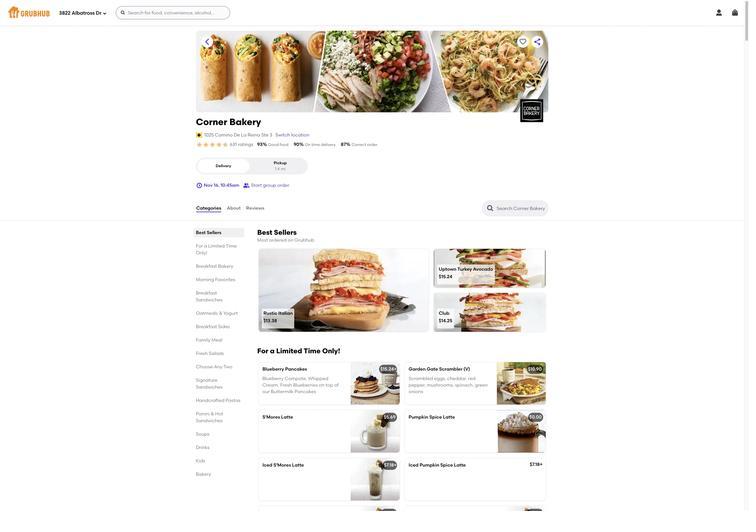 Task type: describe. For each thing, give the bounding box(es) containing it.
s'mores latte
[[263, 415, 293, 420]]

favorites
[[215, 277, 236, 283]]

uptown
[[439, 266, 457, 272]]

nov 16, 10:45am button
[[196, 180, 240, 191]]

rustic italian $13.38
[[264, 311, 293, 324]]

soups
[[196, 431, 210, 437]]

breakfast for breakfast sides
[[196, 324, 217, 330]]

sellers for best sellers
[[207, 230, 222, 236]]

ste
[[262, 132, 269, 138]]

best for best sellers
[[196, 230, 206, 236]]

start group order
[[251, 183, 290, 188]]

people icon image
[[243, 182, 250, 189]]

0 vertical spatial spice
[[430, 415, 442, 420]]

location
[[292, 132, 310, 138]]

family meal
[[196, 337, 223, 343]]

sandwiches for breakfast
[[196, 297, 223, 303]]

$15.24 +
[[381, 367, 397, 372]]

cream,
[[263, 382, 279, 388]]

blueberries
[[293, 382, 318, 388]]

iced s'mores latte
[[263, 463, 304, 468]]

svg image
[[732, 9, 740, 17]]

ratings
[[238, 142, 254, 147]]

main navigation navigation
[[0, 0, 745, 25]]

correct
[[352, 142, 367, 147]]

$14.25
[[439, 318, 453, 324]]

on inside best sellers most ordered on grubhub
[[288, 237, 294, 243]]

fresh inside blueberry compote, whipped cream, fresh blueberries on top of our buttermilk pancakes
[[281, 382, 292, 388]]

oatmeals & yogurt tab
[[196, 310, 242, 317]]

pastas
[[226, 398, 241, 403]]

any
[[214, 364, 223, 370]]

10:45am
[[221, 183, 240, 188]]

gate
[[427, 367, 439, 372]]

club $14.25
[[439, 311, 453, 324]]

1 horizontal spatial $7.18 +
[[530, 462, 543, 468]]

yogurt
[[224, 311, 238, 316]]

time
[[312, 142, 320, 147]]

corner bakery logo image
[[521, 99, 544, 122]]

family
[[196, 337, 211, 343]]

0 vertical spatial s'mores
[[263, 415, 280, 420]]

blueberry for blueberry pancakes
[[263, 367, 284, 372]]

mushrooms,
[[427, 382, 454, 388]]

on
[[305, 142, 311, 147]]

kids
[[196, 458, 205, 464]]

pickup
[[274, 161, 287, 165]]

for a limited time only! inside tab
[[196, 243, 237, 256]]

3822
[[59, 10, 71, 16]]

best sellers tab
[[196, 229, 242, 236]]

onions
[[409, 389, 424, 395]]

1 vertical spatial pumpkin
[[420, 463, 440, 468]]

16,
[[214, 183, 220, 188]]

categories button
[[196, 197, 222, 220]]

scrambler
[[440, 367, 463, 372]]

pickup 1.4 mi
[[274, 161, 287, 171]]

0 horizontal spatial $15.24
[[381, 367, 394, 372]]

avocado
[[474, 266, 494, 272]]

choose any two
[[196, 364, 233, 370]]

& for hot
[[211, 411, 214, 417]]

meal
[[212, 337, 223, 343]]

(v)
[[464, 367, 471, 372]]

limited inside for a limited time only!
[[208, 243, 225, 249]]

switch location
[[276, 132, 310, 138]]

start
[[251, 183, 262, 188]]

s'mores creamy cold brew image
[[351, 506, 400, 511]]

la
[[241, 132, 247, 138]]

breakfast sides tab
[[196, 323, 242, 330]]

on inside blueberry compote, whipped cream, fresh blueberries on top of our buttermilk pancakes
[[319, 382, 325, 388]]

panini & hot sandwiches
[[196, 411, 223, 424]]

breakfast bakery
[[196, 264, 233, 269]]

iced pumpkin spice latte
[[409, 463, 466, 468]]

90
[[294, 142, 300, 147]]

blueberry pancakes image
[[351, 362, 400, 405]]

garden gate scrambler (v)
[[409, 367, 471, 372]]

handcrafted pastas
[[196, 398, 241, 403]]

1 horizontal spatial time
[[304, 347, 321, 355]]

kids tab
[[196, 458, 242, 464]]

1 vertical spatial spice
[[441, 463, 453, 468]]

$15.24 inside uptown turkey avocado $15.24
[[439, 274, 453, 280]]

0 horizontal spatial $7.18 +
[[384, 463, 397, 468]]

631
[[230, 142, 237, 147]]

best sellers most ordered on grubhub
[[258, 228, 315, 243]]

on time delivery
[[305, 142, 336, 147]]

1 vertical spatial s'mores
[[274, 463, 291, 468]]

handcrafted
[[196, 398, 225, 403]]

+ for iced s'mores latte "image"
[[394, 463, 397, 468]]

uptown turkey avocado $15.24
[[439, 266, 494, 280]]

nov
[[204, 183, 213, 188]]

oatmeals
[[196, 311, 218, 316]]

good food
[[268, 142, 289, 147]]

subscription pass image
[[196, 133, 203, 138]]

our
[[263, 389, 270, 395]]

switch location button
[[275, 132, 310, 139]]

signature
[[196, 378, 218, 383]]

breakfast for breakfast bakery
[[196, 264, 217, 269]]

turkey
[[458, 266, 473, 272]]

fresh salads tab
[[196, 350, 242, 357]]

$0.00
[[530, 415, 542, 420]]

about button
[[227, 197, 241, 220]]

club
[[439, 311, 450, 316]]

breakfast sandwiches
[[196, 290, 223, 303]]

corner bakery
[[196, 116, 261, 127]]

1 horizontal spatial $7.18
[[530, 462, 540, 468]]

a inside for a limited time only! tab
[[204, 243, 207, 249]]

sellers for best sellers most ordered on grubhub
[[274, 228, 297, 236]]

good
[[268, 142, 279, 147]]

iced for iced pumpkin spice latte
[[409, 463, 419, 468]]

fresh inside tab
[[196, 351, 208, 356]]

scrambled eggs, cheddar, red pepper, mushrooms, spinach, green onions
[[409, 376, 488, 395]]

s'mores black cold brew image
[[497, 506, 546, 511]]

of
[[335, 382, 339, 388]]

reviews button
[[246, 197, 265, 220]]

family meal tab
[[196, 337, 242, 344]]

albatross
[[72, 10, 95, 16]]

save this restaurant image
[[520, 38, 527, 46]]

sandwiches inside panini & hot sandwiches
[[196, 418, 223, 424]]

3822 albatross dr
[[59, 10, 102, 16]]



Task type: vqa. For each thing, say whether or not it's contained in the screenshot.
Honest Biscuits min
no



Task type: locate. For each thing, give the bounding box(es) containing it.
reviews
[[246, 205, 265, 211]]

soups tab
[[196, 431, 242, 438]]

option group containing pickup
[[196, 158, 308, 174]]

order right correct
[[368, 142, 378, 147]]

1025 camino de la reina ste 3 button
[[204, 132, 273, 139]]

for a limited time only! tab
[[196, 243, 242, 256]]

1 vertical spatial a
[[270, 347, 275, 355]]

limited down best sellers tab
[[208, 243, 225, 249]]

morning
[[196, 277, 214, 283]]

$15.24 down uptown
[[439, 274, 453, 280]]

2 vertical spatial sandwiches
[[196, 418, 223, 424]]

1 vertical spatial pancakes
[[295, 389, 316, 395]]

1025
[[204, 132, 214, 138]]

iced for iced s'mores latte
[[263, 463, 273, 468]]

two
[[224, 364, 233, 370]]

sandwiches down signature
[[196, 384, 223, 390]]

breakfast bakery tab
[[196, 263, 242, 270]]

limited up the blueberry pancakes
[[277, 347, 302, 355]]

1 horizontal spatial order
[[368, 142, 378, 147]]

1 vertical spatial on
[[319, 382, 325, 388]]

breakfast down the morning
[[196, 290, 217, 296]]

3 sandwiches from the top
[[196, 418, 223, 424]]

for inside for a limited time only!
[[196, 243, 203, 249]]

a down best sellers
[[204, 243, 207, 249]]

1 vertical spatial breakfast
[[196, 290, 217, 296]]

0 horizontal spatial for
[[196, 243, 203, 249]]

pancakes down blueberries
[[295, 389, 316, 395]]

start group order button
[[243, 180, 290, 191]]

1 horizontal spatial limited
[[277, 347, 302, 355]]

order inside button
[[278, 183, 290, 188]]

1 vertical spatial only!
[[323, 347, 341, 355]]

0 vertical spatial time
[[226, 243, 237, 249]]

pancakes inside blueberry compote, whipped cream, fresh blueberries on top of our buttermilk pancakes
[[295, 389, 316, 395]]

0 vertical spatial for
[[196, 243, 203, 249]]

$5.69
[[384, 415, 396, 420]]

sellers
[[274, 228, 297, 236], [207, 230, 222, 236]]

time inside for a limited time only!
[[226, 243, 237, 249]]

star icon image
[[196, 141, 203, 148], [203, 141, 209, 148], [209, 141, 216, 148], [216, 141, 222, 148], [222, 141, 229, 148], [222, 141, 229, 148]]

group
[[263, 183, 277, 188]]

pancakes up 'compote,'
[[285, 367, 307, 372]]

fresh salads
[[196, 351, 224, 356]]

blueberry pancakes
[[263, 367, 307, 372]]

0 horizontal spatial time
[[226, 243, 237, 249]]

0 horizontal spatial a
[[204, 243, 207, 249]]

$15.24
[[439, 274, 453, 280], [381, 367, 394, 372]]

order right group
[[278, 183, 290, 188]]

& left yogurt
[[219, 311, 223, 316]]

2 iced from the left
[[409, 463, 419, 468]]

bakery
[[230, 116, 261, 127], [218, 264, 233, 269], [196, 472, 211, 477]]

0 horizontal spatial order
[[278, 183, 290, 188]]

best inside tab
[[196, 230, 206, 236]]

spice
[[430, 415, 442, 420], [441, 463, 453, 468]]

pancakes
[[285, 367, 307, 372], [295, 389, 316, 395]]

bakery for breakfast bakery
[[218, 264, 233, 269]]

1 horizontal spatial for
[[258, 347, 269, 355]]

0 vertical spatial fresh
[[196, 351, 208, 356]]

3 breakfast from the top
[[196, 324, 217, 330]]

0 horizontal spatial for a limited time only!
[[196, 243, 237, 256]]

bakery for corner bakery
[[230, 116, 261, 127]]

Search Corner Bakery search field
[[497, 205, 547, 212]]

nov 16, 10:45am
[[204, 183, 240, 188]]

spinach,
[[456, 382, 474, 388]]

corner
[[196, 116, 228, 127]]

about
[[227, 205, 241, 211]]

signature sandwiches tab
[[196, 377, 242, 391]]

pumpkin
[[409, 415, 429, 420], [420, 463, 440, 468]]

for down best sellers
[[196, 243, 203, 249]]

bakery tab
[[196, 471, 242, 478]]

caret left icon image
[[203, 38, 211, 46]]

& left hot
[[211, 411, 214, 417]]

0 horizontal spatial on
[[288, 237, 294, 243]]

2 vertical spatial bakery
[[196, 472, 211, 477]]

1 horizontal spatial a
[[270, 347, 275, 355]]

best inside best sellers most ordered on grubhub
[[258, 228, 273, 236]]

sellers inside tab
[[207, 230, 222, 236]]

1 breakfast from the top
[[196, 264, 217, 269]]

cheddar,
[[448, 376, 468, 381]]

blueberry
[[263, 367, 284, 372], [263, 376, 284, 381]]

$15.24 left garden
[[381, 367, 394, 372]]

best for best sellers most ordered on grubhub
[[258, 228, 273, 236]]

0 vertical spatial limited
[[208, 243, 225, 249]]

best up for a limited time only! tab
[[196, 230, 206, 236]]

0 vertical spatial sandwiches
[[196, 297, 223, 303]]

1 iced from the left
[[263, 463, 273, 468]]

panini & hot sandwiches tab
[[196, 411, 242, 424]]

sellers up for a limited time only! tab
[[207, 230, 222, 236]]

time
[[226, 243, 237, 249], [304, 347, 321, 355]]

drinks tab
[[196, 444, 242, 451]]

1 vertical spatial &
[[211, 411, 214, 417]]

oatmeals & yogurt
[[196, 311, 238, 316]]

$7.18
[[530, 462, 540, 468], [384, 463, 394, 468]]

1 horizontal spatial $15.24
[[439, 274, 453, 280]]

camino
[[215, 132, 233, 138]]

1 horizontal spatial &
[[219, 311, 223, 316]]

s'mores latte image
[[351, 410, 400, 453]]

1 vertical spatial for a limited time only!
[[258, 347, 341, 355]]

iced s'mores latte image
[[351, 458, 400, 501]]

0 horizontal spatial sellers
[[207, 230, 222, 236]]

on down whipped
[[319, 382, 325, 388]]

1 vertical spatial for
[[258, 347, 269, 355]]

1 vertical spatial limited
[[277, 347, 302, 355]]

ordered
[[269, 237, 287, 243]]

631 ratings
[[230, 142, 254, 147]]

1 vertical spatial time
[[304, 347, 321, 355]]

mi
[[281, 166, 286, 171]]

best up most
[[258, 228, 273, 236]]

1 vertical spatial fresh
[[281, 382, 292, 388]]

for a limited time only! up breakfast bakery
[[196, 243, 237, 256]]

choose any two tab
[[196, 364, 242, 370]]

2 blueberry from the top
[[263, 376, 284, 381]]

breakfast down oatmeals
[[196, 324, 217, 330]]

& inside panini & hot sandwiches
[[211, 411, 214, 417]]

0 vertical spatial only!
[[196, 250, 207, 256]]

0 horizontal spatial only!
[[196, 250, 207, 256]]

1 horizontal spatial for a limited time only!
[[258, 347, 341, 355]]

1 vertical spatial bakery
[[218, 264, 233, 269]]

sellers inside best sellers most ordered on grubhub
[[274, 228, 297, 236]]

blueberry for blueberry compote, whipped cream, fresh blueberries on top of our buttermilk pancakes
[[263, 376, 284, 381]]

most
[[258, 237, 268, 243]]

blueberry inside blueberry compote, whipped cream, fresh blueberries on top of our buttermilk pancakes
[[263, 376, 284, 381]]

signature sandwiches
[[196, 378, 223, 390]]

& for yogurt
[[219, 311, 223, 316]]

2 breakfast from the top
[[196, 290, 217, 296]]

Search for food, convenience, alcohol... search field
[[116, 6, 230, 19]]

green
[[475, 382, 488, 388]]

limited
[[208, 243, 225, 249], [277, 347, 302, 355]]

best sellers
[[196, 230, 222, 236]]

garden gate scrambler (v) image
[[497, 362, 546, 405]]

breakfast inside breakfast sandwiches
[[196, 290, 217, 296]]

pumpkin spice latte image
[[497, 410, 546, 453]]

save this restaurant button
[[518, 36, 529, 48]]

1 horizontal spatial iced
[[409, 463, 419, 468]]

0 horizontal spatial iced
[[263, 463, 273, 468]]

compote,
[[285, 376, 307, 381]]

1 vertical spatial order
[[278, 183, 290, 188]]

1 horizontal spatial best
[[258, 228, 273, 236]]

sellers up ordered
[[274, 228, 297, 236]]

0 vertical spatial a
[[204, 243, 207, 249]]

hot
[[215, 411, 223, 417]]

breakfast
[[196, 264, 217, 269], [196, 290, 217, 296], [196, 324, 217, 330]]

bakery down kids
[[196, 472, 211, 477]]

food
[[280, 142, 289, 147]]

only! up breakfast bakery
[[196, 250, 207, 256]]

0 vertical spatial bakery
[[230, 116, 261, 127]]

share icon image
[[534, 38, 542, 46]]

1025 camino de la reina ste 3
[[204, 132, 273, 138]]

for a limited time only! up the blueberry pancakes
[[258, 347, 341, 355]]

top
[[326, 382, 334, 388]]

time up whipped
[[304, 347, 321, 355]]

$13.38
[[264, 318, 277, 324]]

1 vertical spatial sandwiches
[[196, 384, 223, 390]]

drinks
[[196, 445, 210, 450]]

fresh down family
[[196, 351, 208, 356]]

2 sandwiches from the top
[[196, 384, 223, 390]]

1 horizontal spatial fresh
[[281, 382, 292, 388]]

latte
[[281, 415, 293, 420], [444, 415, 455, 420], [292, 463, 304, 468], [455, 463, 466, 468]]

0 horizontal spatial fresh
[[196, 351, 208, 356]]

breakfast sandwiches tab
[[196, 290, 242, 303]]

panini
[[196, 411, 210, 417]]

1 vertical spatial $15.24
[[381, 367, 394, 372]]

s'mores
[[263, 415, 280, 420], [274, 463, 291, 468]]

garden
[[409, 367, 426, 372]]

0 vertical spatial for a limited time only!
[[196, 243, 237, 256]]

0 horizontal spatial best
[[196, 230, 206, 236]]

de
[[234, 132, 240, 138]]

a up the blueberry pancakes
[[270, 347, 275, 355]]

fresh up "buttermilk"
[[281, 382, 292, 388]]

0 vertical spatial &
[[219, 311, 223, 316]]

option group
[[196, 158, 308, 174]]

0 vertical spatial $15.24
[[439, 274, 453, 280]]

1 sandwiches from the top
[[196, 297, 223, 303]]

0 vertical spatial breakfast
[[196, 264, 217, 269]]

0 horizontal spatial $7.18
[[384, 463, 394, 468]]

handcrafted pastas tab
[[196, 397, 242, 404]]

sides
[[218, 324, 230, 330]]

buttermilk
[[271, 389, 294, 395]]

2 vertical spatial breakfast
[[196, 324, 217, 330]]

time down best sellers tab
[[226, 243, 237, 249]]

bakery up favorites
[[218, 264, 233, 269]]

0 vertical spatial order
[[368, 142, 378, 147]]

search icon image
[[487, 204, 495, 212]]

on right ordered
[[288, 237, 294, 243]]

red
[[469, 376, 476, 381]]

1 horizontal spatial sellers
[[274, 228, 297, 236]]

whipped
[[308, 376, 329, 381]]

delivery
[[216, 164, 231, 168]]

delivery
[[321, 142, 336, 147]]

0 horizontal spatial limited
[[208, 243, 225, 249]]

only! up whipped
[[323, 347, 341, 355]]

rustic
[[264, 311, 278, 316]]

pepper,
[[409, 382, 426, 388]]

pumpkin spice latte
[[409, 415, 455, 420]]

grubhub
[[295, 237, 315, 243]]

svg image inside "nov 16, 10:45am" button
[[196, 182, 203, 189]]

sandwiches for signature
[[196, 384, 223, 390]]

0 vertical spatial on
[[288, 237, 294, 243]]

for up the blueberry pancakes
[[258, 347, 269, 355]]

only! inside for a limited time only!
[[196, 250, 207, 256]]

morning favorites tab
[[196, 276, 242, 283]]

1 blueberry from the top
[[263, 367, 284, 372]]

salads
[[209, 351, 224, 356]]

bakery up 'la'
[[230, 116, 261, 127]]

0 vertical spatial blueberry
[[263, 367, 284, 372]]

morning favorites
[[196, 277, 236, 283]]

1 vertical spatial blueberry
[[263, 376, 284, 381]]

0 horizontal spatial &
[[211, 411, 214, 417]]

1.4
[[275, 166, 280, 171]]

0 vertical spatial pancakes
[[285, 367, 307, 372]]

0 vertical spatial pumpkin
[[409, 415, 429, 420]]

breakfast for breakfast sandwiches
[[196, 290, 217, 296]]

on
[[288, 237, 294, 243], [319, 382, 325, 388]]

+ for blueberry pancakes image
[[394, 367, 397, 372]]

svg image
[[716, 9, 724, 17], [121, 10, 126, 15], [103, 11, 107, 15], [196, 182, 203, 189]]

choose
[[196, 364, 213, 370]]

breakfast up the morning
[[196, 264, 217, 269]]

87
[[341, 142, 346, 147]]

dr
[[96, 10, 102, 16]]

sandwiches down panini
[[196, 418, 223, 424]]

1 horizontal spatial on
[[319, 382, 325, 388]]

italian
[[279, 311, 293, 316]]

sandwiches up oatmeals
[[196, 297, 223, 303]]

1 horizontal spatial only!
[[323, 347, 341, 355]]



